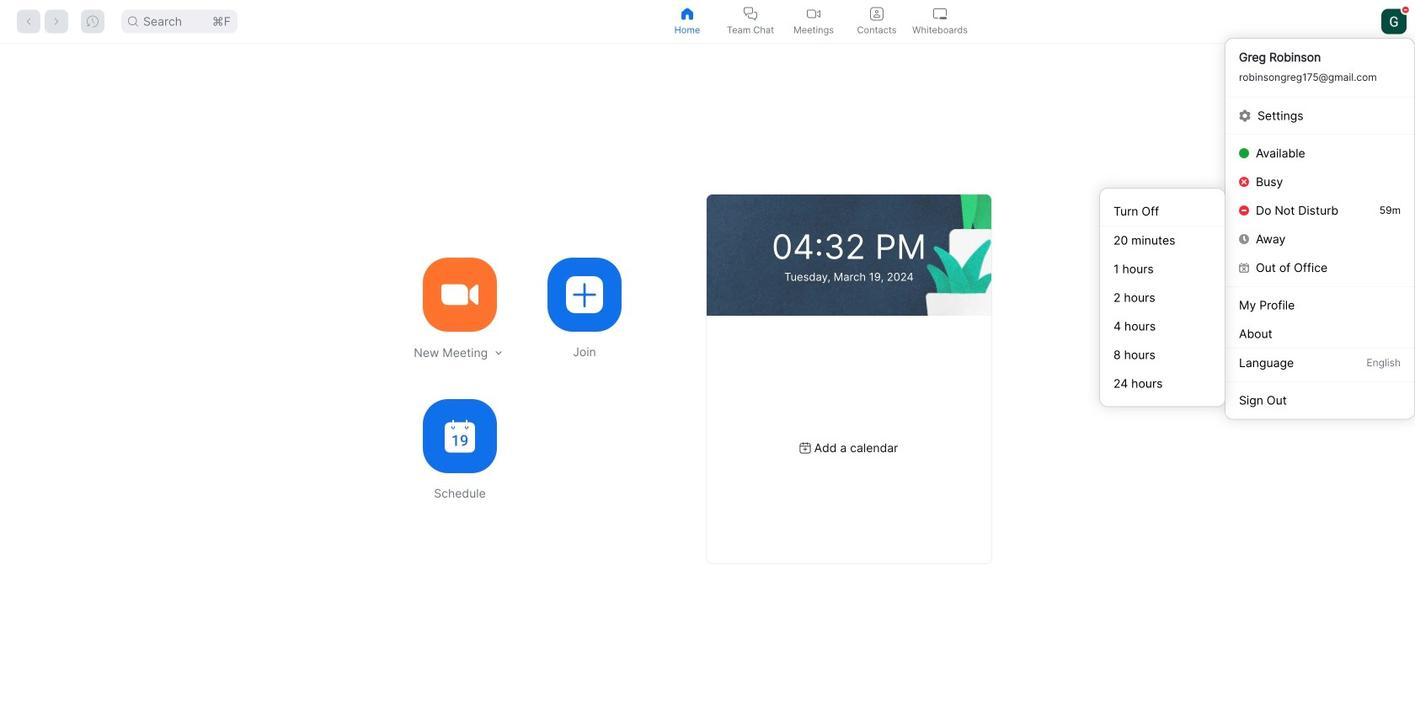 Task type: describe. For each thing, give the bounding box(es) containing it.
whiteboard small image
[[934, 7, 947, 21]]

out of office image
[[1240, 263, 1250, 273]]

calendar add calendar image
[[800, 443, 811, 454]]

video camera on image
[[442, 276, 479, 314]]



Task type: locate. For each thing, give the bounding box(es) containing it.
tab panel
[[0, 44, 1416, 715]]

away image
[[1240, 234, 1250, 244], [1240, 234, 1250, 244]]

chevron down small image
[[493, 347, 505, 359], [493, 347, 505, 359]]

video camera on image
[[442, 276, 479, 314]]

out of office image
[[1240, 263, 1250, 273]]

calendar add calendar image
[[800, 443, 811, 454]]

team chat image
[[744, 7, 758, 21], [744, 7, 758, 21]]

do not disturb image
[[1403, 6, 1410, 13], [1403, 6, 1410, 13], [1240, 206, 1250, 216], [1240, 206, 1250, 216]]

profile contact image
[[871, 7, 884, 21], [871, 7, 884, 21]]

avatar image
[[1382, 9, 1408, 34]]

schedule image
[[445, 420, 475, 453]]

busy image
[[1240, 177, 1250, 187], [1240, 177, 1250, 187]]

video on image
[[807, 7, 821, 21], [807, 7, 821, 21]]

tab list
[[656, 0, 972, 43]]

online image
[[1240, 148, 1250, 158]]

setting image
[[1240, 110, 1252, 122], [1240, 110, 1252, 122]]

home small image
[[681, 7, 695, 21], [681, 7, 695, 21]]

whiteboard small image
[[934, 7, 947, 21]]

magnifier image
[[128, 16, 138, 27], [128, 16, 138, 27]]

online image
[[1240, 148, 1250, 158]]

plus squircle image
[[566, 276, 603, 314], [566, 276, 603, 314]]



Task type: vqa. For each thing, say whether or not it's contained in the screenshot.
Chat image
no



